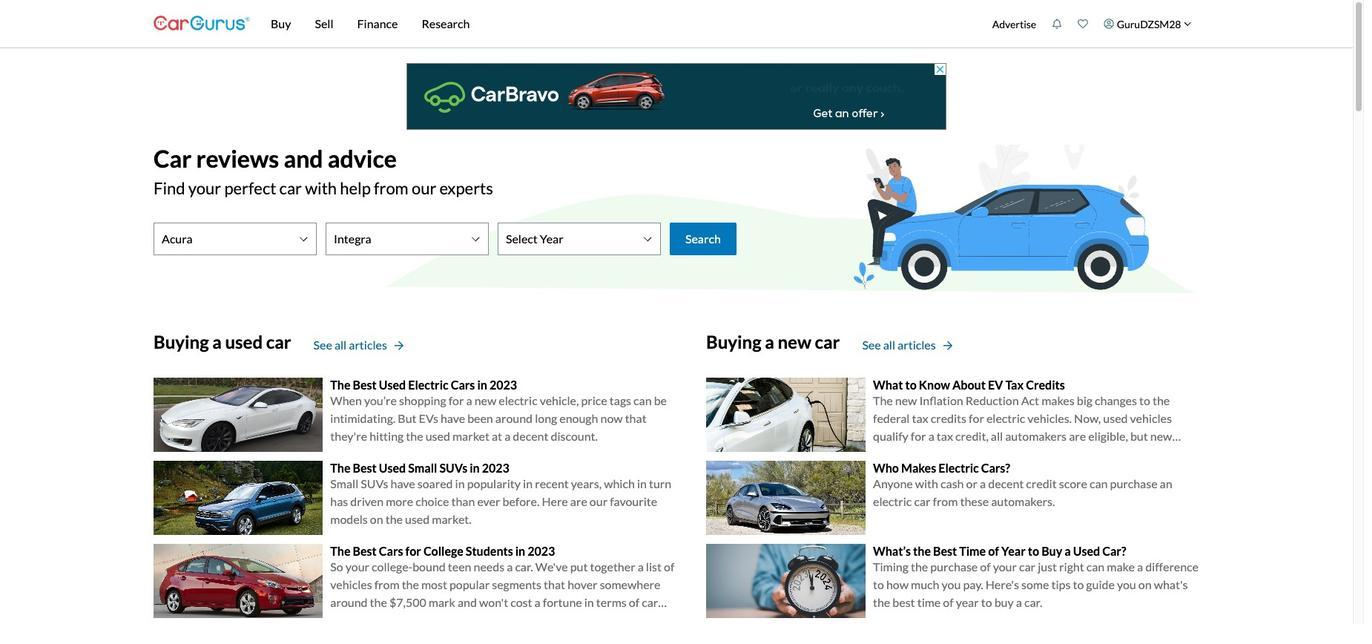 Task type: locate. For each thing, give the bounding box(es) containing it.
they're
[[330, 429, 367, 443]]

best
[[353, 378, 377, 392], [353, 461, 377, 475], [353, 544, 377, 558], [934, 544, 957, 558]]

0 horizontal spatial all
[[335, 338, 347, 352]]

used for you're
[[379, 378, 406, 392]]

all up what
[[884, 338, 896, 352]]

2 vertical spatial can
[[1087, 559, 1105, 574]]

1 horizontal spatial buying
[[706, 331, 762, 352]]

0 horizontal spatial cars
[[379, 544, 403, 558]]

1 horizontal spatial electric
[[939, 461, 979, 475]]

vehicles up 'but'
[[1131, 411, 1172, 425]]

purchase for the
[[931, 559, 978, 574]]

1 buying from the left
[[154, 331, 209, 352]]

2023 for the best used electric cars in 2023
[[490, 378, 517, 392]]

won't
[[479, 595, 508, 609]]

purchase
[[1111, 476, 1158, 490], [931, 559, 978, 574]]

credits
[[931, 411, 967, 425]]

the best used small suvs in 2023 link
[[330, 461, 510, 475]]

purchase for can
[[1111, 476, 1158, 490]]

that
[[625, 411, 647, 425], [544, 577, 566, 591]]

restrictions
[[873, 447, 933, 461]]

2023 inside the best used electric cars in 2023 when you're shopping for a new electric vehicle, price tags can be intimidating. but evs have been around long enough now that they're hitting the used market at a decent discount.
[[490, 378, 517, 392]]

suvs up soared in the left bottom of the page
[[440, 461, 468, 475]]

vehicles down so
[[330, 577, 372, 591]]

the up insurance. at the left of the page
[[370, 595, 387, 609]]

the inside the best used small suvs in 2023 small suvs have soared in popularity in recent years, which in turn has driven more choice than ever before. here are our favourite models on the used market.
[[330, 461, 351, 475]]

the best cars for college students in 2023 image
[[154, 544, 323, 618]]

1 horizontal spatial with
[[916, 476, 939, 490]]

best up you're
[[353, 378, 377, 392]]

best inside the best used small suvs in 2023 small suvs have soared in popularity in recent years, which in turn has driven more choice than ever before. here are our favourite models on the used market.
[[353, 461, 377, 475]]

what to know about ev tax credits link
[[873, 378, 1065, 392]]

that inside the best cars for college students in 2023 so your college-bound teen needs a car. we've put together a list of vehicles from the most popular segments that hover somewhere around the $7,500 mark and won't cost a fortune in terms of car insurance.
[[544, 577, 566, 591]]

list
[[646, 559, 662, 574]]

see all articles left arrow right image
[[314, 338, 387, 352]]

menu
[[985, 3, 1200, 45]]

advertise
[[993, 17, 1037, 30]]

0 horizontal spatial car.
[[515, 559, 533, 574]]

1 horizontal spatial our
[[590, 494, 608, 508]]

segments
[[492, 577, 542, 591]]

0 vertical spatial from
[[374, 178, 409, 198]]

buy up just
[[1042, 544, 1063, 558]]

1 horizontal spatial small
[[408, 461, 437, 475]]

1 horizontal spatial tax
[[937, 429, 954, 443]]

now
[[601, 411, 623, 425]]

articles
[[349, 338, 387, 352], [898, 338, 936, 352]]

vehicle,
[[540, 393, 579, 407]]

in right students
[[516, 544, 526, 558]]

evs
[[419, 411, 438, 425]]

electric up shopping
[[408, 378, 449, 392]]

on down driven
[[370, 512, 383, 526]]

how
[[887, 577, 909, 591]]

0 horizontal spatial see all articles
[[314, 338, 387, 352]]

1 vertical spatial 2023
[[482, 461, 510, 475]]

big
[[1077, 393, 1093, 407]]

purchase down time
[[931, 559, 978, 574]]

suvs
[[440, 461, 468, 475], [361, 476, 388, 490]]

more
[[386, 494, 413, 508]]

see up what
[[863, 338, 881, 352]]

our inside the best used small suvs in 2023 small suvs have soared in popularity in recent years, which in turn has driven more choice than ever before. here are our favourite models on the used market.
[[590, 494, 608, 508]]

your
[[188, 178, 221, 198], [346, 559, 370, 574], [993, 559, 1017, 574]]

used down changes
[[1104, 411, 1128, 425]]

research
[[422, 16, 470, 30]]

2023 up popularity
[[482, 461, 510, 475]]

used inside the best used small suvs in 2023 small suvs have soared in popularity in recent years, which in turn has driven more choice than ever before. here are our favourite models on the used market.
[[405, 512, 430, 526]]

for up the restrictions
[[911, 429, 927, 443]]

your inside what's the best time of year to buy a used car? timing the purchase of your car just right can make a difference to how much you pay. here's some tips to guide you on what's the best time of year to buy a car.
[[993, 559, 1017, 574]]

which inside the best used small suvs in 2023 small suvs have soared in popularity in recent years, which in turn has driven more choice than ever before. here are our favourite models on the used market.
[[604, 476, 635, 490]]

you
[[942, 577, 961, 591], [1117, 577, 1137, 591]]

from down cash
[[933, 494, 958, 508]]

0 vertical spatial vehicles
[[1131, 411, 1172, 425]]

0 horizontal spatial your
[[188, 178, 221, 198]]

2 horizontal spatial your
[[993, 559, 1017, 574]]

1 horizontal spatial buy
[[1042, 544, 1063, 558]]

around inside the best used electric cars in 2023 when you're shopping for a new electric vehicle, price tags can be intimidating. but evs have been around long enough now that they're hitting the used market at a decent discount.
[[496, 411, 533, 425]]

year
[[1002, 544, 1026, 558]]

1 vertical spatial which
[[604, 476, 635, 490]]

which inside what to know about ev tax credits the new inflation reduction act makes big changes to the federal tax credits for electric vehicles. now, used vehicles qualify for a tax credit, all automakers are eligible, but new restrictions limit which vehicles qualify.
[[961, 447, 992, 461]]

what to know about ev tax credits image
[[706, 378, 866, 452]]

find
[[154, 178, 185, 198]]

used for suvs
[[379, 461, 406, 475]]

popular
[[450, 577, 490, 591]]

best inside the best cars for college students in 2023 so your college-bound teen needs a car. we've put together a list of vehicles from the most popular segments that hover somewhere around the $7,500 mark and won't cost a fortune in terms of car insurance.
[[353, 544, 377, 558]]

1 horizontal spatial vehicles
[[994, 447, 1036, 461]]

buy button
[[259, 0, 303, 47]]

the up so
[[330, 544, 351, 558]]

in left turn
[[637, 476, 647, 490]]

can right "score"
[[1090, 476, 1108, 490]]

and inside car reviews and advice find your perfect car with help from our experts
[[284, 144, 323, 173]]

somewhere
[[600, 577, 661, 591]]

gurudzsm28 menu item
[[1097, 3, 1200, 45]]

what's the best time of year to buy a used car? timing the purchase of your car just right can make a difference to how much you pay. here's some tips to guide you on what's the best time of year to buy a car.
[[873, 544, 1199, 609]]

buying a new car
[[706, 331, 840, 352]]

0 vertical spatial purchase
[[1111, 476, 1158, 490]]

used up right
[[1074, 544, 1101, 558]]

tax up the limit
[[937, 429, 954, 443]]

0 vertical spatial small
[[408, 461, 437, 475]]

0 vertical spatial electric
[[499, 393, 538, 407]]

1 horizontal spatial electric
[[873, 494, 912, 508]]

0 horizontal spatial buy
[[271, 16, 291, 30]]

1 you from the left
[[942, 577, 961, 591]]

used down choice
[[405, 512, 430, 526]]

purchase inside what's the best time of year to buy a used car? timing the purchase of your car just right can make a difference to how much you pay. here's some tips to guide you on what's the best time of year to buy a car.
[[931, 559, 978, 574]]

0 vertical spatial that
[[625, 411, 647, 425]]

2 see from the left
[[863, 338, 881, 352]]

can inside who makes electric cars? anyone with cash or a decent credit score can purchase an electric car from these automakers.
[[1090, 476, 1108, 490]]

our
[[412, 178, 437, 198], [590, 494, 608, 508]]

the down what
[[873, 393, 893, 407]]

buying for buying a used car
[[154, 331, 209, 352]]

all up when
[[335, 338, 347, 352]]

arrow right image
[[944, 341, 953, 351]]

buy left sell
[[271, 16, 291, 30]]

chevron down image
[[1184, 20, 1192, 28]]

2 see all articles link from the left
[[863, 336, 953, 354]]

0 vertical spatial around
[[496, 411, 533, 425]]

electric up long
[[499, 393, 538, 407]]

the inside the best cars for college students in 2023 so your college-bound teen needs a car. we've put together a list of vehicles from the most popular segments that hover somewhere around the $7,500 mark and won't cost a fortune in terms of car insurance.
[[330, 544, 351, 558]]

cars inside the best cars for college students in 2023 so your college-bound teen needs a car. we've put together a list of vehicles from the most popular segments that hover somewhere around the $7,500 mark and won't cost a fortune in terms of car insurance.
[[379, 544, 403, 558]]

0 horizontal spatial buying
[[154, 331, 209, 352]]

cash
[[941, 476, 964, 490]]

used down hitting
[[379, 461, 406, 475]]

have inside the best used small suvs in 2023 small suvs have soared in popularity in recent years, which in turn has driven more choice than ever before. here are our favourite models on the used market.
[[391, 476, 415, 490]]

electric inside who makes electric cars? anyone with cash or a decent credit score can purchase an electric car from these automakers.
[[939, 461, 979, 475]]

0 horizontal spatial vehicles
[[330, 577, 372, 591]]

see all articles link up what
[[863, 336, 953, 354]]

college
[[424, 544, 464, 558]]

your down 'what's the best time of year to buy a used car?' link
[[993, 559, 1017, 574]]

you down make
[[1117, 577, 1137, 591]]

0 vertical spatial electric
[[408, 378, 449, 392]]

been
[[468, 411, 493, 425]]

1 see all articles link from the left
[[314, 336, 404, 354]]

that down we've
[[544, 577, 566, 591]]

have
[[441, 411, 465, 425], [391, 476, 415, 490]]

suvs up driven
[[361, 476, 388, 490]]

menu bar
[[250, 0, 985, 47]]

tax down "inflation"
[[912, 411, 929, 425]]

articles for buying a used car
[[349, 338, 387, 352]]

cars up college-
[[379, 544, 403, 558]]

2 buying from the left
[[706, 331, 762, 352]]

car. inside what's the best time of year to buy a used car? timing the purchase of your car just right can make a difference to how much you pay. here's some tips to guide you on what's the best time of year to buy a car.
[[1025, 595, 1043, 609]]

2 see all articles from the left
[[863, 338, 936, 352]]

have inside the best used electric cars in 2023 when you're shopping for a new electric vehicle, price tags can be intimidating. but evs have been around long enough now that they're hitting the used market at a decent discount.
[[441, 411, 465, 425]]

0 horizontal spatial see
[[314, 338, 332, 352]]

used up the best used electric cars in 2023 image
[[225, 331, 263, 352]]

our down years,
[[590, 494, 608, 508]]

around up at
[[496, 411, 533, 425]]

electric down anyone
[[873, 494, 912, 508]]

$7,500
[[390, 595, 426, 609]]

the left best
[[873, 595, 891, 609]]

1 horizontal spatial your
[[346, 559, 370, 574]]

gurudzsm28 button
[[1097, 3, 1200, 45]]

1 horizontal spatial see all articles link
[[863, 336, 953, 354]]

1 vertical spatial can
[[1090, 476, 1108, 490]]

perfect
[[224, 178, 276, 198]]

decent down cars?
[[989, 476, 1024, 490]]

1 horizontal spatial decent
[[989, 476, 1024, 490]]

2 articles from the left
[[898, 338, 936, 352]]

1 vertical spatial small
[[330, 476, 359, 490]]

buy inside what's the best time of year to buy a used car? timing the purchase of your car just right can make a difference to how much you pay. here's some tips to guide you on what's the best time of year to buy a car.
[[1042, 544, 1063, 558]]

car inside who makes electric cars? anyone with cash or a decent credit score can purchase an electric car from these automakers.
[[915, 494, 931, 508]]

0 vertical spatial suvs
[[440, 461, 468, 475]]

0 horizontal spatial articles
[[349, 338, 387, 352]]

1 horizontal spatial are
[[1069, 429, 1086, 443]]

small up has in the bottom of the page
[[330, 476, 359, 490]]

1 vertical spatial purchase
[[931, 559, 978, 574]]

makes
[[1042, 393, 1075, 407]]

see
[[314, 338, 332, 352], [863, 338, 881, 352]]

the up $7,500
[[402, 577, 419, 591]]

cars up been
[[451, 378, 475, 392]]

the inside the best used electric cars in 2023 when you're shopping for a new electric vehicle, price tags can be intimidating. but evs have been around long enough now that they're hitting the used market at a decent discount.
[[330, 378, 351, 392]]

vehicles inside the best cars for college students in 2023 so your college-bound teen needs a car. we've put together a list of vehicles from the most popular segments that hover somewhere around the $7,500 mark and won't cost a fortune in terms of car insurance.
[[330, 577, 372, 591]]

all
[[335, 338, 347, 352], [884, 338, 896, 352], [991, 429, 1003, 443]]

0 horizontal spatial on
[[370, 512, 383, 526]]

articles for buying a new car
[[898, 338, 936, 352]]

best left time
[[934, 544, 957, 558]]

1 horizontal spatial purchase
[[1111, 476, 1158, 490]]

are down years,
[[571, 494, 588, 508]]

to right tips
[[1073, 577, 1084, 591]]

electric down reduction
[[987, 411, 1026, 425]]

our inside car reviews and advice find your perfect car with help from our experts
[[412, 178, 437, 198]]

years,
[[571, 476, 602, 490]]

1 horizontal spatial car.
[[1025, 595, 1043, 609]]

0 vertical spatial decent
[[513, 429, 549, 443]]

used down evs
[[426, 429, 450, 443]]

0 vertical spatial have
[[441, 411, 465, 425]]

from inside car reviews and advice find your perfect car with help from our experts
[[374, 178, 409, 198]]

that for we've
[[544, 577, 566, 591]]

2 vertical spatial electric
[[873, 494, 912, 508]]

2023 up we've
[[528, 544, 555, 558]]

1 horizontal spatial around
[[496, 411, 533, 425]]

0 horizontal spatial electric
[[408, 378, 449, 392]]

which down credit,
[[961, 447, 992, 461]]

articles left arrow right icon at the right bottom
[[898, 338, 936, 352]]

1 horizontal spatial all
[[884, 338, 896, 352]]

anyone
[[873, 476, 913, 490]]

0 horizontal spatial suvs
[[361, 476, 388, 490]]

cargurus logo homepage link link
[[154, 3, 250, 45]]

user icon image
[[1104, 19, 1115, 29]]

on inside what's the best time of year to buy a used car? timing the purchase of your car just right can make a difference to how much you pay. here's some tips to guide you on what's the best time of year to buy a car.
[[1139, 577, 1152, 591]]

in up been
[[477, 378, 487, 392]]

that down tags
[[625, 411, 647, 425]]

buying
[[154, 331, 209, 352], [706, 331, 762, 352]]

0 vertical spatial cars
[[451, 378, 475, 392]]

for right shopping
[[449, 393, 464, 407]]

in up before.
[[523, 476, 533, 490]]

0 vertical spatial our
[[412, 178, 437, 198]]

around inside the best cars for college students in 2023 so your college-bound teen needs a car. we've put together a list of vehicles from the most popular segments that hover somewhere around the $7,500 mark and won't cost a fortune in terms of car insurance.
[[330, 595, 368, 609]]

your right find
[[188, 178, 221, 198]]

1 vertical spatial used
[[379, 461, 406, 475]]

are inside what to know about ev tax credits the new inflation reduction act makes big changes to the federal tax credits for electric vehicles. now, used vehicles qualify for a tax credit, all automakers are eligible, but new restrictions limit which vehicles qualify.
[[1069, 429, 1086, 443]]

1 vertical spatial with
[[916, 476, 939, 490]]

before.
[[503, 494, 540, 508]]

car. down some
[[1025, 595, 1043, 609]]

small
[[408, 461, 437, 475], [330, 476, 359, 490]]

enough
[[560, 411, 598, 425]]

your inside the best cars for college students in 2023 so your college-bound teen needs a car. we've put together a list of vehicles from the most popular segments that hover somewhere around the $7,500 mark and won't cost a fortune in terms of car insurance.
[[346, 559, 370, 574]]

1 horizontal spatial cars
[[451, 378, 475, 392]]

the best used electric cars in 2023 image
[[154, 378, 323, 452]]

from right help
[[374, 178, 409, 198]]

1 horizontal spatial which
[[961, 447, 992, 461]]

1 horizontal spatial see
[[863, 338, 881, 352]]

1 vertical spatial that
[[544, 577, 566, 591]]

decent
[[513, 429, 549, 443], [989, 476, 1024, 490]]

1 horizontal spatial on
[[1139, 577, 1152, 591]]

eligible,
[[1089, 429, 1129, 443]]

2023 inside the best used small suvs in 2023 small suvs have soared in popularity in recent years, which in turn has driven more choice than ever before. here are our favourite models on the used market.
[[482, 461, 510, 475]]

car inside what's the best time of year to buy a used car? timing the purchase of your car just right can make a difference to how much you pay. here's some tips to guide you on what's the best time of year to buy a car.
[[1020, 559, 1036, 574]]

0 vertical spatial with
[[305, 178, 337, 198]]

1 vertical spatial are
[[571, 494, 588, 508]]

1 vertical spatial our
[[590, 494, 608, 508]]

research button
[[410, 0, 482, 47]]

0 horizontal spatial purchase
[[931, 559, 978, 574]]

0 vertical spatial can
[[634, 393, 652, 407]]

0 horizontal spatial around
[[330, 595, 368, 609]]

purchase left an
[[1111, 476, 1158, 490]]

experts
[[440, 178, 493, 198]]

1 horizontal spatial you
[[1117, 577, 1137, 591]]

best inside the best used electric cars in 2023 when you're shopping for a new electric vehicle, price tags can be intimidating. but evs have been around long enough now that they're hitting the used market at a decent discount.
[[353, 378, 377, 392]]

purchase inside who makes electric cars? anyone with cash or a decent credit score can purchase an electric car from these automakers.
[[1111, 476, 1158, 490]]

2 horizontal spatial all
[[991, 429, 1003, 443]]

2 you from the left
[[1117, 577, 1137, 591]]

bound
[[413, 559, 446, 574]]

see all articles up what
[[863, 338, 936, 352]]

0 horizontal spatial with
[[305, 178, 337, 198]]

0 vertical spatial used
[[379, 378, 406, 392]]

who makes electric cars? link
[[873, 461, 1011, 475]]

0 horizontal spatial which
[[604, 476, 635, 490]]

1 horizontal spatial have
[[441, 411, 465, 425]]

buy inside popup button
[[271, 16, 291, 30]]

new right 'but'
[[1151, 429, 1173, 443]]

1 horizontal spatial that
[[625, 411, 647, 425]]

which up "favourite"
[[604, 476, 635, 490]]

1 see all articles from the left
[[314, 338, 387, 352]]

1 see from the left
[[314, 338, 332, 352]]

see all articles link
[[314, 336, 404, 354], [863, 336, 953, 354]]

1 horizontal spatial and
[[458, 595, 477, 609]]

0 horizontal spatial are
[[571, 494, 588, 508]]

0 horizontal spatial tax
[[912, 411, 929, 425]]

from down college-
[[374, 577, 400, 591]]

the best used small suvs in 2023 small suvs have soared in popularity in recent years, which in turn has driven more choice than ever before. here are our favourite models on the used market.
[[330, 461, 672, 526]]

1 articles from the left
[[349, 338, 387, 352]]

on left what's
[[1139, 577, 1152, 591]]

with down makes
[[916, 476, 939, 490]]

car. up segments
[[515, 559, 533, 574]]

the down the "but" on the left of page
[[406, 429, 423, 443]]

1 vertical spatial and
[[458, 595, 477, 609]]

now,
[[1075, 411, 1101, 425]]

decent down long
[[513, 429, 549, 443]]

0 horizontal spatial have
[[391, 476, 415, 490]]

the up when
[[330, 378, 351, 392]]

2 vertical spatial used
[[1074, 544, 1101, 558]]

new up been
[[475, 393, 497, 407]]

small up soared in the left bottom of the page
[[408, 461, 437, 475]]

help
[[340, 178, 371, 198]]

around up insurance. at the left of the page
[[330, 595, 368, 609]]

our left experts on the top of the page
[[412, 178, 437, 198]]

0 vertical spatial which
[[961, 447, 992, 461]]

all right credit,
[[991, 429, 1003, 443]]

car
[[279, 178, 302, 198], [266, 331, 291, 352], [815, 331, 840, 352], [915, 494, 931, 508], [1020, 559, 1036, 574], [642, 595, 658, 609]]

the down more
[[386, 512, 403, 526]]

the
[[1153, 393, 1170, 407], [406, 429, 423, 443], [386, 512, 403, 526], [914, 544, 931, 558], [911, 559, 928, 574], [402, 577, 419, 591], [370, 595, 387, 609], [873, 595, 891, 609]]

ev
[[988, 378, 1004, 392]]

2 horizontal spatial electric
[[987, 411, 1026, 425]]

your inside car reviews and advice find your perfect car with help from our experts
[[188, 178, 221, 198]]

best up driven
[[353, 461, 377, 475]]

0 vertical spatial tax
[[912, 411, 929, 425]]

0 horizontal spatial decent
[[513, 429, 549, 443]]

have right evs
[[441, 411, 465, 425]]

0 horizontal spatial electric
[[499, 393, 538, 407]]

used inside the best used electric cars in 2023 when you're shopping for a new electric vehicle, price tags can be intimidating. but evs have been around long enough now that they're hitting the used market at a decent discount.
[[379, 378, 406, 392]]

electric
[[408, 378, 449, 392], [939, 461, 979, 475]]

put
[[570, 559, 588, 574]]

2 vertical spatial 2023
[[528, 544, 555, 558]]

1 vertical spatial have
[[391, 476, 415, 490]]

from inside the best cars for college students in 2023 so your college-bound teen needs a car. we've put together a list of vehicles from the most popular segments that hover somewhere around the $7,500 mark and won't cost a fortune in terms of car insurance.
[[374, 577, 400, 591]]

0 vertical spatial on
[[370, 512, 383, 526]]

the inside what to know about ev tax credits the new inflation reduction act makes big changes to the federal tax credits for electric vehicles. now, used vehicles qualify for a tax credit, all automakers are eligible, but new restrictions limit which vehicles qualify.
[[1153, 393, 1170, 407]]

0 horizontal spatial our
[[412, 178, 437, 198]]

to
[[906, 378, 917, 392], [1140, 393, 1151, 407], [1028, 544, 1040, 558], [873, 577, 884, 591], [1073, 577, 1084, 591], [982, 595, 993, 609]]

best up college-
[[353, 544, 377, 558]]

1 vertical spatial electric
[[987, 411, 1026, 425]]

tags
[[610, 393, 632, 407]]

best for suvs
[[353, 461, 377, 475]]

with left help
[[305, 178, 337, 198]]

and inside the best cars for college students in 2023 so your college-bound teen needs a car. we've put together a list of vehicles from the most popular segments that hover somewhere around the $7,500 mark and won't cost a fortune in terms of car insurance.
[[458, 595, 477, 609]]

see all articles for buying a used car
[[314, 338, 387, 352]]

see up when
[[314, 338, 332, 352]]

are down now, on the bottom right of page
[[1069, 429, 1086, 443]]

that inside the best used electric cars in 2023 when you're shopping for a new electric vehicle, price tags can be intimidating. but evs have been around long enough now that they're hitting the used market at a decent discount.
[[625, 411, 647, 425]]

new inside the best used electric cars in 2023 when you're shopping for a new electric vehicle, price tags can be intimidating. but evs have been around long enough now that they're hitting the used market at a decent discount.
[[475, 393, 497, 407]]

choice
[[416, 494, 449, 508]]

hitting
[[370, 429, 404, 443]]

2023
[[490, 378, 517, 392], [482, 461, 510, 475], [528, 544, 555, 558]]

in
[[477, 378, 487, 392], [470, 461, 480, 475], [455, 476, 465, 490], [523, 476, 533, 490], [637, 476, 647, 490], [516, 544, 526, 558], [585, 595, 594, 609]]

1 vertical spatial decent
[[989, 476, 1024, 490]]

who
[[873, 461, 899, 475]]

0 vertical spatial buy
[[271, 16, 291, 30]]

used up you're
[[379, 378, 406, 392]]

the down they're
[[330, 461, 351, 475]]

0 vertical spatial car.
[[515, 559, 533, 574]]

1 horizontal spatial see all articles
[[863, 338, 936, 352]]

0 vertical spatial and
[[284, 144, 323, 173]]

0 horizontal spatial and
[[284, 144, 323, 173]]

1 vertical spatial electric
[[939, 461, 979, 475]]

0 horizontal spatial see all articles link
[[314, 336, 404, 354]]

the right changes
[[1153, 393, 1170, 407]]

when
[[330, 393, 362, 407]]

see all articles link up when
[[314, 336, 404, 354]]

hover
[[568, 577, 598, 591]]

your right so
[[346, 559, 370, 574]]

used inside the best used small suvs in 2023 small suvs have soared in popularity in recent years, which in turn has driven more choice than ever before. here are our favourite models on the used market.
[[379, 461, 406, 475]]

from inside who makes electric cars? anyone with cash or a decent credit score can purchase an electric car from these automakers.
[[933, 494, 958, 508]]

the inside the best used electric cars in 2023 when you're shopping for a new electric vehicle, price tags can be intimidating. but evs have been around long enough now that they're hitting the used market at a decent discount.
[[406, 429, 423, 443]]

see all articles link for buying a used car
[[314, 336, 404, 354]]

electric up cash
[[939, 461, 979, 475]]

cargurus logo homepage link image
[[154, 3, 250, 45]]



Task type: describe. For each thing, give the bounding box(es) containing it.
mark
[[429, 595, 456, 609]]

we've
[[536, 559, 568, 574]]

electric inside who makes electric cars? anyone with cash or a decent credit score can purchase an electric car from these automakers.
[[873, 494, 912, 508]]

the best used small suvs in 2023 image
[[154, 461, 323, 535]]

ever
[[477, 494, 500, 508]]

decent inside who makes electric cars? anyone with cash or a decent credit score can purchase an electric car from these automakers.
[[989, 476, 1024, 490]]

has
[[330, 494, 348, 508]]

the best cars for college students in 2023 so your college-bound teen needs a car. we've put together a list of vehicles from the most popular segments that hover somewhere around the $7,500 mark and won't cost a fortune in terms of car insurance.
[[330, 544, 675, 624]]

arrow right image
[[395, 341, 404, 351]]

car inside the best cars for college students in 2023 so your college-bound teen needs a car. we've put together a list of vehicles from the most popular segments that hover somewhere around the $7,500 mark and won't cost a fortune in terms of car insurance.
[[642, 595, 658, 609]]

2023 inside the best cars for college students in 2023 so your college-bound teen needs a car. we've put together a list of vehicles from the most popular segments that hover somewhere around the $7,500 mark and won't cost a fortune in terms of car insurance.
[[528, 544, 555, 558]]

federal
[[873, 411, 910, 425]]

the for the best cars for college students in 2023 so your college-bound teen needs a car. we've put together a list of vehicles from the most popular segments that hover somewhere around the $7,500 mark and won't cost a fortune in terms of car insurance.
[[330, 544, 351, 558]]

with inside car reviews and advice find your perfect car with help from our experts
[[305, 178, 337, 198]]

college-
[[372, 559, 413, 574]]

see all articles for buying a new car
[[863, 338, 936, 352]]

buy
[[995, 595, 1014, 609]]

1 horizontal spatial suvs
[[440, 461, 468, 475]]

who makes electric cars? image
[[706, 461, 866, 535]]

some
[[1022, 577, 1050, 591]]

that for tags
[[625, 411, 647, 425]]

2 horizontal spatial vehicles
[[1131, 411, 1172, 425]]

sell
[[315, 16, 334, 30]]

for up credit,
[[969, 411, 985, 425]]

score
[[1059, 476, 1088, 490]]

tax
[[1006, 378, 1024, 392]]

credit,
[[956, 429, 989, 443]]

what's
[[1154, 577, 1188, 591]]

much
[[911, 577, 940, 591]]

to left "how"
[[873, 577, 884, 591]]

makes
[[902, 461, 937, 475]]

the inside what to know about ev tax credits the new inflation reduction act makes big changes to the federal tax credits for electric vehicles. now, used vehicles qualify for a tax credit, all automakers are eligible, but new restrictions limit which vehicles qualify.
[[873, 393, 893, 407]]

electric inside the best used electric cars in 2023 when you're shopping for a new electric vehicle, price tags can be intimidating. but evs have been around long enough now that they're hitting the used market at a decent discount.
[[408, 378, 449, 392]]

car
[[154, 144, 192, 173]]

reduction
[[966, 393, 1019, 407]]

together
[[590, 559, 636, 574]]

right
[[1060, 559, 1085, 574]]

students
[[466, 544, 513, 558]]

fortune
[[543, 595, 582, 609]]

here's
[[986, 577, 1020, 591]]

guide
[[1087, 577, 1115, 591]]

credits
[[1026, 378, 1065, 392]]

the right what's
[[914, 544, 931, 558]]

qualify.
[[1038, 447, 1075, 461]]

driven
[[351, 494, 384, 508]]

but
[[1131, 429, 1149, 443]]

open notifications image
[[1052, 19, 1063, 29]]

teen
[[448, 559, 472, 574]]

the inside the best used small suvs in 2023 small suvs have soared in popularity in recent years, which in turn has driven more choice than ever before. here are our favourite models on the used market.
[[386, 512, 403, 526]]

time
[[960, 544, 986, 558]]

car inside car reviews and advice find your perfect car with help from our experts
[[279, 178, 302, 198]]

make
[[1107, 559, 1135, 574]]

used inside the best used electric cars in 2023 when you're shopping for a new electric vehicle, price tags can be intimidating. but evs have been around long enough now that they're hitting the used market at a decent discount.
[[426, 429, 450, 443]]

car. inside the best cars for college students in 2023 so your college-bound teen needs a car. we've put together a list of vehicles from the most popular segments that hover somewhere around the $7,500 mark and won't cost a fortune in terms of car insurance.
[[515, 559, 533, 574]]

long
[[535, 411, 557, 425]]

know
[[919, 378, 950, 392]]

act
[[1022, 393, 1040, 407]]

buying for buying a new car
[[706, 331, 762, 352]]

1 vertical spatial tax
[[937, 429, 954, 443]]

here
[[542, 494, 568, 508]]

a inside who makes electric cars? anyone with cash or a decent credit score can purchase an electric car from these automakers.
[[980, 476, 986, 490]]

saved cars image
[[1078, 19, 1089, 29]]

to right changes
[[1140, 393, 1151, 407]]

best for you're
[[353, 378, 377, 392]]

the best used electric cars in 2023 link
[[330, 378, 517, 392]]

than
[[452, 494, 475, 508]]

needs
[[474, 559, 505, 574]]

advice
[[328, 144, 397, 173]]

to left buy
[[982, 595, 993, 609]]

1 vertical spatial vehicles
[[994, 447, 1036, 461]]

automakers.
[[991, 494, 1055, 508]]

so
[[330, 559, 343, 574]]

new up federal
[[896, 393, 917, 407]]

are inside the best used small suvs in 2023 small suvs have soared in popularity in recent years, which in turn has driven more choice than ever before. here are our favourite models on the used market.
[[571, 494, 588, 508]]

new up what to know about ev tax credits image
[[778, 331, 812, 352]]

1 vertical spatial suvs
[[361, 476, 388, 490]]

0 horizontal spatial small
[[330, 476, 359, 490]]

see for buying a new car
[[863, 338, 881, 352]]

see all articles link for buying a new car
[[863, 336, 953, 354]]

finance button
[[345, 0, 410, 47]]

turn
[[649, 476, 672, 490]]

with inside who makes electric cars? anyone with cash or a decent credit score can purchase an electric car from these automakers.
[[916, 476, 939, 490]]

pay.
[[964, 577, 984, 591]]

in up than
[[455, 476, 465, 490]]

menu containing advertise
[[985, 3, 1200, 45]]

the for the best used small suvs in 2023 small suvs have soared in popularity in recent years, which in turn has driven more choice than ever before. here are our favourite models on the used market.
[[330, 461, 351, 475]]

buying a used car
[[154, 331, 291, 352]]

recent
[[535, 476, 569, 490]]

decent inside the best used electric cars in 2023 when you're shopping for a new electric vehicle, price tags can be intimidating. but evs have been around long enough now that they're hitting the used market at a decent discount.
[[513, 429, 549, 443]]

gurudzsm28
[[1117, 17, 1182, 30]]

popularity
[[467, 476, 521, 490]]

limit
[[935, 447, 959, 461]]

to right what
[[906, 378, 917, 392]]

a inside what to know about ev tax credits the new inflation reduction act makes big changes to the federal tax credits for electric vehicles. now, used vehicles qualify for a tax credit, all automakers are eligible, but new restrictions limit which vehicles qualify.
[[929, 429, 935, 443]]

all inside what to know about ev tax credits the new inflation reduction act makes big changes to the federal tax credits for electric vehicles. now, used vehicles qualify for a tax credit, all automakers are eligible, but new restrictions limit which vehicles qualify.
[[991, 429, 1003, 443]]

just
[[1038, 559, 1057, 574]]

most
[[421, 577, 447, 591]]

the best cars for college students in 2023 link
[[330, 544, 555, 558]]

car reviews and advice find your perfect car with help from our experts
[[154, 144, 493, 198]]

cars inside the best used electric cars in 2023 when you're shopping for a new electric vehicle, price tags can be intimidating. but evs have been around long enough now that they're hitting the used market at a decent discount.
[[451, 378, 475, 392]]

but
[[398, 411, 417, 425]]

credit
[[1027, 476, 1057, 490]]

menu bar containing buy
[[250, 0, 985, 47]]

what's the best time of year to buy a used car? image
[[706, 544, 866, 618]]

on inside the best used small suvs in 2023 small suvs have soared in popularity in recent years, which in turn has driven more choice than ever before. here are our favourite models on the used market.
[[370, 512, 383, 526]]

automakers
[[1006, 429, 1067, 443]]

time
[[918, 595, 941, 609]]

used inside what to know about ev tax credits the new inflation reduction act makes big changes to the federal tax credits for electric vehicles. now, used vehicles qualify for a tax credit, all automakers are eligible, but new restrictions limit which vehicles qualify.
[[1104, 411, 1128, 425]]

the best used electric cars in 2023 when you're shopping for a new electric vehicle, price tags can be intimidating. but evs have been around long enough now that they're hitting the used market at a decent discount.
[[330, 378, 667, 443]]

in down hover
[[585, 595, 594, 609]]

in inside the best used electric cars in 2023 when you're shopping for a new electric vehicle, price tags can be intimidating. but evs have been around long enough now that they're hitting the used market at a decent discount.
[[477, 378, 487, 392]]

reviews
[[196, 144, 279, 173]]

or
[[967, 476, 978, 490]]

these
[[961, 494, 989, 508]]

all for buying a new car
[[884, 338, 896, 352]]

difference
[[1146, 559, 1199, 574]]

discount.
[[551, 429, 598, 443]]

about
[[953, 378, 986, 392]]

what's the best time of year to buy a used car? link
[[873, 544, 1127, 558]]

be
[[654, 393, 667, 407]]

best inside what's the best time of year to buy a used car? timing the purchase of your car just right can make a difference to how much you pay. here's some tips to guide you on what's the best time of year to buy a car.
[[934, 544, 957, 558]]

used inside what's the best time of year to buy a used car? timing the purchase of your car just right can make a difference to how much you pay. here's some tips to guide you on what's the best time of year to buy a car.
[[1074, 544, 1101, 558]]

best for so
[[353, 544, 377, 558]]

soared
[[418, 476, 453, 490]]

sell button
[[303, 0, 345, 47]]

car?
[[1103, 544, 1127, 558]]

electric inside what to know about ev tax credits the new inflation reduction act makes big changes to the federal tax credits for electric vehicles. now, used vehicles qualify for a tax credit, all automakers are eligible, but new restrictions limit which vehicles qualify.
[[987, 411, 1026, 425]]

all for buying a used car
[[335, 338, 347, 352]]

an
[[1160, 476, 1173, 490]]

to right year
[[1028, 544, 1040, 558]]

for inside the best used electric cars in 2023 when you're shopping for a new electric vehicle, price tags can be intimidating. but evs have been around long enough now that they're hitting the used market at a decent discount.
[[449, 393, 464, 407]]

qualify
[[873, 429, 909, 443]]

the for the best used electric cars in 2023 when you're shopping for a new electric vehicle, price tags can be intimidating. but evs have been around long enough now that they're hitting the used market at a decent discount.
[[330, 378, 351, 392]]

can inside the best used electric cars in 2023 when you're shopping for a new electric vehicle, price tags can be intimidating. but evs have been around long enough now that they're hitting the used market at a decent discount.
[[634, 393, 652, 407]]

2023 for the best used small suvs in 2023
[[482, 461, 510, 475]]

insurance.
[[330, 613, 383, 624]]

best
[[893, 595, 915, 609]]

in up popularity
[[470, 461, 480, 475]]

the up "much"
[[911, 559, 928, 574]]

electric inside the best used electric cars in 2023 when you're shopping for a new electric vehicle, price tags can be intimidating. but evs have been around long enough now that they're hitting the used market at a decent discount.
[[499, 393, 538, 407]]

for inside the best cars for college students in 2023 so your college-bound teen needs a car. we've put together a list of vehicles from the most popular segments that hover somewhere around the $7,500 mark and won't cost a fortune in terms of car insurance.
[[406, 544, 421, 558]]

terms
[[596, 595, 627, 609]]

advertisement region
[[407, 63, 947, 130]]

see for buying a used car
[[314, 338, 332, 352]]

can inside what's the best time of year to buy a used car? timing the purchase of your car just right can make a difference to how much you pay. here's some tips to guide you on what's the best time of year to buy a car.
[[1087, 559, 1105, 574]]

intimidating.
[[330, 411, 396, 425]]

vehicles.
[[1028, 411, 1072, 425]]

inflation
[[920, 393, 964, 407]]



Task type: vqa. For each thing, say whether or not it's contained in the screenshot.
the dealer?
no



